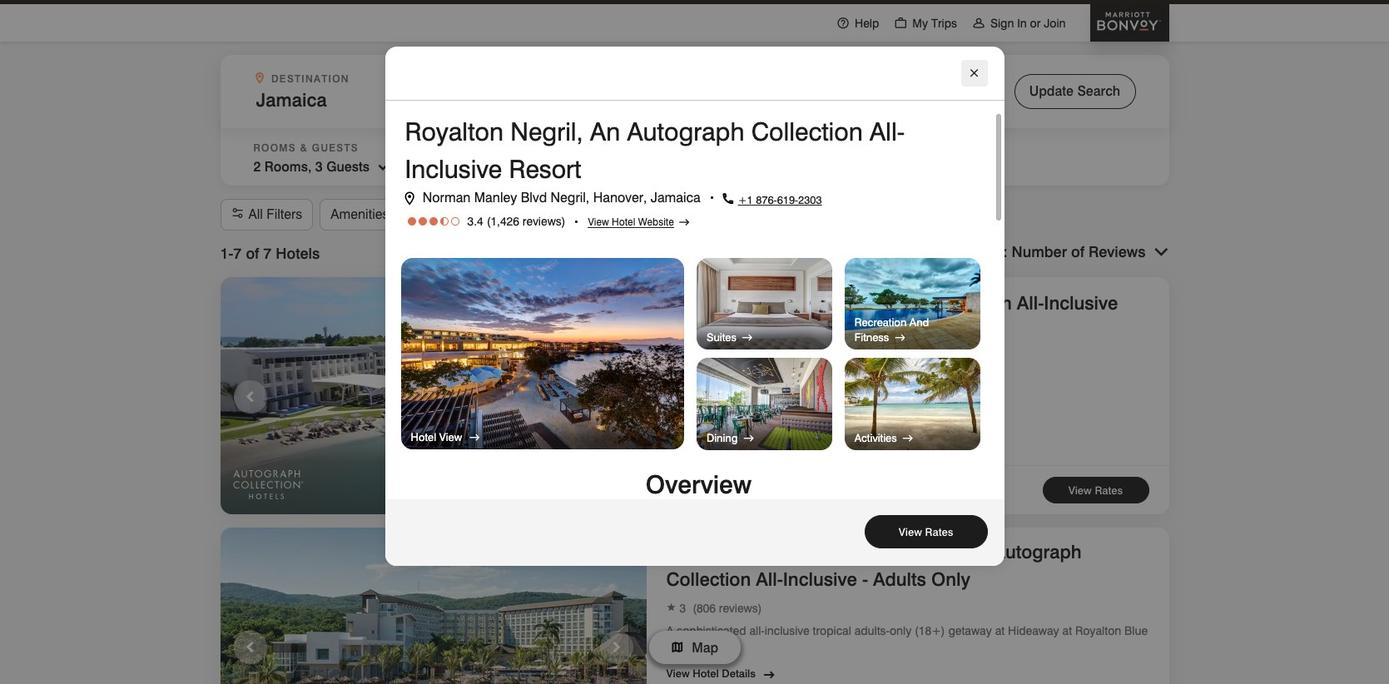 Task type: describe. For each thing, give the bounding box(es) containing it.
royalton inside hideaway at royalton blue waters, an autograph collection all-inclusive - adults only
[[774, 541, 849, 563]]

royalton inside a sophisticated all-inclusive tropical adults-only (18+) getaway at hideaway at royalton blue waters
[[1075, 624, 1121, 637]]

inclusive for royalton negril, an autograph collection all- inclusive resort
[[405, 154, 502, 184]]

waters,
[[897, 541, 960, 563]]

reviews for royalton
[[738, 356, 777, 370]]

blue inside a sophisticated all-inclusive tropical adults-only (18+) getaway at hideaway at royalton blue waters
[[1125, 624, 1148, 637]]

resort for royalton negril, an autograph collection all- inclusive resort
[[509, 154, 581, 184]]

at inside hideaway at royalton blue waters, an autograph collection all-inclusive - adults only
[[754, 541, 769, 563]]

and
[[910, 316, 929, 329]]

(18+)
[[915, 624, 945, 637]]

hideaway at royalton blue waters, an autograph collection all-inclusive - adults only
[[666, 541, 1082, 590]]

or
[[1030, 16, 1041, 30]]

hotel inside button
[[411, 430, 436, 444]]

forward arrow image for dining
[[742, 430, 755, 446]]

experience
[[484, 521, 549, 537]]

guests
[[312, 141, 359, 154]]

view rates button for the topmost view rates link
[[1043, 477, 1149, 504]]

website
[[638, 216, 674, 228]]

inclusive
[[765, 624, 810, 637]]

number
[[1012, 243, 1067, 261]]

number of reviews button
[[1012, 241, 1169, 263]]

autograph for royalton negril, an autograph collection all-inclusive resort
[[834, 292, 922, 314]]

hotel view
[[411, 430, 462, 444]]

number of reviews
[[1012, 243, 1146, 261]]

getaway
[[948, 624, 992, 637]]

dream
[[694, 382, 727, 396]]

rates
[[483, 137, 521, 149]]

masterfully
[[687, 504, 751, 520]]

2023
[[649, 90, 690, 112]]

thin image for my trips
[[894, 16, 908, 30]]

negril, for royalton negril, an autograph collection all-inclusive resort
[[746, 292, 801, 314]]

1 vertical spatial negril,
[[551, 190, 590, 206]]

personalized
[[638, 538, 714, 553]]

map
[[692, 640, 719, 656]]

nestled
[[423, 504, 468, 520]]

1 horizontal spatial 3.4
[[680, 356, 696, 370]]

update search
[[1029, 83, 1121, 99]]

your dream vacation awaits at royalton negril resort.
[[666, 382, 946, 396]]

features,
[[674, 521, 726, 537]]

view hotel details button for resort
[[666, 408, 761, 429]]

exceptional
[[896, 521, 964, 537]]

negril
[[875, 382, 906, 396]]

special
[[430, 137, 479, 149]]

fitness
[[855, 331, 889, 344]]

this
[[624, 504, 645, 520]]

recreation and fitness
[[855, 316, 929, 344]]

attention
[[764, 521, 815, 537]]

my trips
[[913, 16, 957, 30]]

jamaica's
[[799, 504, 859, 520]]

filters
[[267, 206, 302, 222]]

your
[[666, 382, 691, 396]]

view hotel details for resort
[[666, 414, 756, 428]]

autograph collection brand icon image
[[233, 471, 303, 499]]

hotels
[[276, 245, 320, 262]]

featuring
[[553, 521, 605, 537]]

1 vertical spatial view rates link
[[865, 515, 988, 548]]

royalton negril, an autograph collection all-inclusive resort button
[[666, 289, 1149, 346]]

hotel view button
[[411, 429, 481, 445]]

all- inside hideaway at royalton blue waters, an autograph collection all-inclusive - adults only
[[756, 568, 783, 590]]

beach,
[[580, 504, 621, 520]]

reviews
[[1089, 243, 1146, 261]]

january 2023 button
[[577, 68, 857, 115]]

search
[[1077, 83, 1121, 99]]

view hotel details button for collection
[[666, 660, 761, 682]]

hanover,
[[593, 190, 647, 206]]

only
[[931, 568, 970, 590]]

sign in or join
[[990, 16, 1066, 30]]

in
[[1017, 16, 1027, 30]]

2303
[[798, 193, 822, 206]]

diamond club pool image
[[845, 258, 980, 350]]

destination
[[271, 72, 349, 85]]

619-
[[777, 193, 798, 206]]

royalton negril, an autograph collection all- inclusive resort link
[[405, 117, 905, 184]]

inclusive for royalton negril, an autograph collection all-inclusive resort
[[1044, 292, 1118, 314]]

sign
[[990, 16, 1014, 30]]

+1 876-619-2303 link
[[721, 188, 822, 210]]

pool                 (7)
[[509, 207, 556, 223]]

january
[[577, 90, 644, 112]]

0 vertical spatial 1,426
[[491, 215, 519, 228]]

suites button
[[707, 330, 754, 346]]

all- for royalton negril, an autograph collection all-inclusive resort
[[1017, 292, 1044, 314]]

0 vertical spatial reviews
[[523, 215, 562, 228]]

view hotel website
[[588, 216, 674, 228]]

help link
[[829, 0, 887, 43]]

luxury
[[444, 521, 480, 537]]

aerial view image
[[401, 258, 684, 449]]

) for hideaway
[[758, 601, 762, 615]]

of inside 'button'
[[1071, 243, 1084, 261]]

to
[[819, 521, 830, 537]]

help
[[855, 16, 879, 30]]

my trips button
[[887, 0, 965, 43]]

- inside hideaway at royalton blue waters, an autograph collection all-inclusive - adults only
[[862, 568, 868, 590]]

next image for previous image's exterior image
[[606, 636, 626, 660]]

vibrant
[[862, 504, 903, 520]]

0 horizontal spatial (
[[487, 215, 491, 228]]

dining
[[707, 431, 738, 444]]

forward arrow image for and
[[893, 330, 907, 346]]

0 vertical spatial )
[[562, 215, 566, 228]]

beach image
[[845, 358, 980, 450]]

view hotel website link
[[588, 213, 696, 230]]

overview nestled on a breathtaking beach, this resort masterfully blends jamaica's vibrant culture with a luxury experience featuring top quality features, great attention to detail and exceptional personalized service
[[423, 469, 974, 553]]

detail
[[834, 521, 866, 537]]

0 horizontal spatial 3.4 ( 1,426 reviews )
[[467, 215, 566, 228]]

resort
[[649, 504, 683, 520]]

&
[[300, 141, 308, 154]]

waters
[[666, 640, 702, 654]]



Task type: locate. For each thing, give the bounding box(es) containing it.
2 details from the top
[[722, 667, 756, 680]]

( right 3
[[693, 601, 697, 615]]

1 vertical spatial collection
[[927, 292, 1012, 314]]

0 horizontal spatial 1,426
[[491, 215, 519, 228]]

1 vertical spatial 3.4
[[680, 356, 696, 370]]

hideaway inside hideaway at royalton blue waters, an autograph collection all-inclusive - adults only
[[666, 541, 749, 563]]

trips
[[931, 16, 957, 30]]

0 horizontal spatial autograph
[[627, 117, 744, 146]]

0 vertical spatial forward arrow image
[[741, 330, 754, 346]]

2 vertical spatial autograph
[[993, 541, 1082, 563]]

2 view hotel details button from the top
[[666, 660, 761, 682]]

1 details from the top
[[722, 414, 756, 428]]

royalton negril, an autograph collection all-inclusive resort
[[666, 292, 1118, 341]]

autograph inside royalton negril, an autograph collection all-inclusive resort
[[834, 292, 922, 314]]

view hotel details down map
[[666, 667, 756, 680]]

inclusive down to
[[783, 568, 857, 590]]

view rates link
[[1043, 477, 1149, 504], [865, 515, 988, 548]]

of right 1
[[246, 245, 259, 262]]

negril, up (7)
[[551, 190, 590, 206]]

1,426 down suites on the right of the page
[[706, 356, 735, 370]]

a right the on
[[491, 504, 498, 520]]

blvd
[[521, 190, 547, 206]]

collection up '2303'
[[751, 117, 863, 146]]

resort up your
[[666, 320, 721, 341]]

view hotel details for collection
[[666, 667, 756, 680]]

rooms
[[253, 141, 296, 154]]

0 horizontal spatial inclusive
[[405, 154, 502, 184]]

2 view hotel details from the top
[[666, 667, 756, 680]]

2 thin image from the left
[[894, 16, 908, 30]]

2 7 from the left
[[263, 245, 272, 262]]

collection inside royalton negril, an autograph collection all-inclusive resort
[[927, 292, 1012, 314]]

1 vertical spatial blue
[[1125, 624, 1148, 637]]

details down all- at the bottom of page
[[722, 667, 756, 680]]

an for royalton negril, an autograph collection all-inclusive resort
[[806, 292, 829, 314]]

0 vertical spatial -
[[229, 245, 233, 262]]

view hotel details button up dining
[[666, 408, 761, 429]]

)
[[562, 215, 566, 228], [777, 356, 781, 370], [758, 601, 762, 615]]

2 vertical spatial an
[[966, 541, 988, 563]]

awaits
[[777, 382, 810, 396]]

resort inside "royalton negril, an autograph collection all- inclusive resort"
[[509, 154, 581, 184]]

2 horizontal spatial an
[[966, 541, 988, 563]]

1 horizontal spatial inclusive
[[783, 568, 857, 590]]

2 horizontal spatial autograph
[[993, 541, 1082, 563]]

hideaway
[[666, 541, 749, 563], [1008, 624, 1059, 637]]

resort for royalton negril, an autograph collection all-inclusive resort
[[666, 320, 721, 341]]

next image left a at the bottom of the page
[[606, 636, 626, 660]]

0 horizontal spatial )
[[562, 215, 566, 228]]

1 next image from the top
[[606, 385, 626, 410]]

brands
[[417, 206, 460, 222]]

None search field
[[220, 55, 1169, 186]]

update search button
[[1014, 74, 1136, 109]]

collection up 806 at the bottom right
[[666, 568, 751, 590]]

exterior image
[[220, 277, 646, 517], [220, 528, 646, 684]]

resort inside royalton negril, an autograph collection all-inclusive resort
[[666, 320, 721, 341]]

rates for view rates link to the bottom
[[925, 525, 953, 538]]

royalton inside "royalton negril, an autograph collection all- inclusive resort"
[[405, 117, 504, 146]]

autograph
[[627, 117, 744, 146], [834, 292, 922, 314], [993, 541, 1082, 563]]

of right number
[[1071, 243, 1084, 261]]

1
[[220, 245, 229, 262]]

of
[[1071, 243, 1084, 261], [246, 245, 259, 262]]

norman manley blvd negril, hanover, jamaica
[[423, 190, 701, 206]]

autograph for royalton negril, an autograph collection all- inclusive resort
[[627, 117, 744, 146]]

sign in or join button
[[965, 0, 1073, 43]]

thin image inside sign in or join button
[[972, 16, 985, 30]]

hideaway inside a sophisticated all-inclusive tropical adults-only (18+) getaway at hideaway at royalton blue waters
[[1008, 624, 1059, 637]]

arrow down image
[[1154, 244, 1169, 261]]

1 vertical spatial view hotel details
[[666, 667, 756, 680]]

0 vertical spatial autograph
[[627, 117, 744, 146]]

3.4 ( 1,426 reviews ) down the "blvd"
[[467, 215, 566, 228]]

sort by :
[[954, 243, 1008, 261]]

( up dream
[[702, 356, 706, 370]]

details for resort
[[722, 414, 756, 428]]

view rates for the topmost view rates link
[[1068, 484, 1123, 497]]

on
[[472, 504, 487, 520]]

autograph inside "royalton negril, an autograph collection all- inclusive resort"
[[627, 117, 744, 146]]

0 vertical spatial (
[[487, 215, 491, 228]]

1 vertical spatial hideaway
[[1008, 624, 1059, 637]]

quality
[[632, 521, 671, 537]]

2 next image from the top
[[606, 636, 626, 660]]

0 vertical spatial details
[[722, 414, 756, 428]]

0 horizontal spatial of
[[246, 245, 259, 262]]

) for royalton
[[777, 356, 781, 370]]

0 horizontal spatial 3.4
[[467, 215, 483, 228]]

suites
[[707, 331, 737, 344]]

1 horizontal spatial -
[[862, 568, 868, 590]]

2 vertical spatial )
[[758, 601, 762, 615]]

hideaway down 'features,'
[[666, 541, 749, 563]]

sophisticated
[[677, 624, 746, 637]]

1 view hotel details from the top
[[666, 414, 756, 428]]

1 thin image from the left
[[837, 16, 850, 30]]

1 vertical spatial view rates
[[899, 525, 953, 538]]

map button
[[649, 631, 740, 664]]

) right (7)
[[562, 215, 566, 228]]

2 vertical spatial (
[[693, 601, 697, 615]]

0 horizontal spatial all-
[[756, 568, 783, 590]]

all
[[248, 206, 263, 222]]

destination january 2023
[[271, 72, 690, 112]]

culture
[[906, 504, 947, 520]]

1 vertical spatial exterior image
[[220, 528, 646, 684]]

0 vertical spatial a
[[491, 504, 498, 520]]

1 vertical spatial resort
[[666, 320, 721, 341]]

0 horizontal spatial resort
[[509, 154, 581, 184]]

1 vertical spatial 1,426
[[706, 356, 735, 370]]

close pop up image
[[968, 62, 981, 84]]

inclusive inside royalton negril, an autograph collection all-inclusive resort
[[1044, 292, 1118, 314]]

an for royalton negril, an autograph collection all- inclusive resort
[[590, 117, 620, 146]]

collection for royalton negril, an autograph collection all-inclusive resort
[[927, 292, 1012, 314]]

1 horizontal spatial (
[[693, 601, 697, 615]]

0 vertical spatial 3.4 ( 1,426 reviews )
[[467, 215, 566, 228]]

thin image
[[837, 16, 850, 30], [894, 16, 908, 30], [972, 16, 985, 30]]

collection inside "royalton negril, an autograph collection all- inclusive resort"
[[751, 117, 863, 146]]

inclusive inside "royalton negril, an autograph collection all- inclusive resort"
[[405, 154, 502, 184]]

0 horizontal spatial -
[[229, 245, 233, 262]]

autograph inside hideaway at royalton blue waters, an autograph collection all-inclusive - adults only
[[993, 541, 1082, 563]]

forward arrow image right dining
[[742, 430, 755, 446]]

forward arrow image inside "recreation and fitness" button
[[893, 330, 907, 346]]

none search field containing january 2023
[[220, 55, 1169, 186]]

rates for the topmost view rates link
[[1095, 484, 1123, 497]]

a sophisticated all-inclusive tropical adults-only (18+) getaway at hideaway at royalton blue waters
[[666, 624, 1148, 654]]

0 horizontal spatial view rates
[[899, 525, 953, 538]]

previous image
[[240, 636, 260, 660]]

2 horizontal spatial (
[[702, 356, 706, 370]]

next image
[[606, 385, 626, 410], [606, 636, 626, 660]]

0 horizontal spatial 7
[[233, 245, 242, 262]]

view rates button for view rates link to the bottom
[[865, 515, 988, 548]]

sort
[[954, 243, 982, 261]]

adults-
[[855, 624, 890, 637]]

0 vertical spatial exterior image
[[220, 277, 646, 517]]

2 horizontal spatial )
[[777, 356, 781, 370]]

thin image for help
[[837, 16, 850, 30]]

blue inside hideaway at royalton blue waters, an autograph collection all-inclusive - adults only
[[854, 541, 892, 563]]

1 - 7 of 7 hotels
[[220, 245, 320, 262]]

hideaway at royalton blue waters, an autograph collection all-inclusive - adults only button
[[666, 538, 1149, 594]]

hotel up nestled
[[411, 430, 436, 444]]

and
[[870, 521, 892, 537]]

2 horizontal spatial all-
[[1017, 292, 1044, 314]]

) up all- at the bottom of page
[[758, 601, 762, 615]]

1 horizontal spatial 7
[[263, 245, 272, 262]]

( for royalton
[[702, 356, 706, 370]]

1 horizontal spatial view rates link
[[1043, 477, 1149, 504]]

0 horizontal spatial view rates link
[[865, 515, 988, 548]]

( down manley
[[487, 215, 491, 228]]

0 horizontal spatial blue
[[854, 541, 892, 563]]

1,426 down manley
[[491, 215, 519, 228]]

inclusive
[[405, 154, 502, 184], [1044, 292, 1118, 314], [783, 568, 857, 590]]

forward arrow image
[[893, 330, 907, 346], [468, 429, 481, 445], [901, 430, 915, 446]]

resort up the "blvd"
[[509, 154, 581, 184]]

7 left hotels
[[263, 245, 272, 262]]

forward arrow image
[[741, 330, 754, 346], [742, 430, 755, 446]]

dropdown down image
[[528, 153, 544, 171]]

hotel down hanover,
[[612, 216, 635, 228]]

1 vertical spatial (
[[702, 356, 706, 370]]

1 horizontal spatial view rates
[[1068, 484, 1123, 497]]

inclusive down number of reviews
[[1044, 292, 1118, 314]]

inclusive down the special
[[405, 154, 502, 184]]

an inside hideaway at royalton blue waters, an autograph collection all-inclusive - adults only
[[966, 541, 988, 563]]

details up dining button
[[722, 414, 756, 428]]

0 vertical spatial 3.4
[[467, 215, 483, 228]]

1 exterior image from the top
[[220, 277, 646, 517]]

update
[[1029, 83, 1074, 99]]

negril, inside royalton negril, an autograph collection all-inclusive resort
[[746, 292, 801, 314]]

0 vertical spatial view rates
[[1068, 484, 1123, 497]]

only
[[890, 624, 912, 637]]

exterior image for previous icon
[[220, 277, 646, 517]]

:
[[1003, 243, 1008, 261]]

luxury family ocean view suite image
[[697, 258, 832, 350]]

thin image left sign
[[972, 16, 985, 30]]

activities
[[855, 431, 897, 444]]

0 vertical spatial resort
[[509, 154, 581, 184]]

all- inside "royalton negril, an autograph collection all- inclusive resort"
[[870, 117, 905, 146]]

hotel down map
[[693, 667, 719, 680]]

2 exterior image from the top
[[220, 528, 646, 684]]

norman
[[423, 190, 471, 206]]

1 vertical spatial view hotel details button
[[666, 660, 761, 682]]

0 vertical spatial collection
[[751, 117, 863, 146]]

1 vertical spatial forward arrow image
[[742, 430, 755, 446]]

0 vertical spatial hideaway
[[666, 541, 749, 563]]

score sports bar & lounge image
[[697, 358, 832, 450]]

0 horizontal spatial an
[[590, 117, 620, 146]]

3
[[680, 601, 686, 615]]

at
[[813, 382, 823, 396], [754, 541, 769, 563], [995, 624, 1005, 637], [1063, 624, 1072, 637]]

collection inside hideaway at royalton blue waters, an autograph collection all-inclusive - adults only
[[666, 568, 751, 590]]

s image
[[231, 206, 244, 224]]

jamaica
[[651, 190, 701, 206]]

an inside "royalton negril, an autograph collection all- inclusive resort"
[[590, 117, 620, 146]]

a down nestled
[[433, 521, 441, 537]]

thin image for sign in or join
[[972, 16, 985, 30]]

1 vertical spatial -
[[862, 568, 868, 590]]

phone image
[[721, 188, 735, 203]]

1 horizontal spatial blue
[[1125, 624, 1148, 637]]

negril, inside "royalton negril, an autograph collection all- inclusive resort"
[[510, 117, 583, 146]]

2 vertical spatial inclusive
[[783, 568, 857, 590]]

0 horizontal spatial a
[[433, 521, 441, 537]]

amenities
[[331, 206, 389, 222]]

0 horizontal spatial rates
[[925, 525, 953, 538]]

2 vertical spatial reviews
[[719, 601, 758, 615]]

1 horizontal spatial autograph
[[834, 292, 922, 314]]

3.4 down manley
[[467, 215, 483, 228]]

negril, up dropdown down icon
[[510, 117, 583, 146]]

hideaway right getaway
[[1008, 624, 1059, 637]]

all- for royalton negril, an autograph collection all- inclusive resort
[[870, 117, 905, 146]]

3.4 ( 1,426 reviews ) down suites button
[[680, 356, 781, 370]]

next image left your
[[606, 385, 626, 410]]

view inside view hotel website link
[[588, 216, 609, 228]]

thin image left 'help'
[[837, 16, 850, 30]]

hotel
[[612, 216, 635, 228], [693, 414, 719, 428], [411, 430, 436, 444], [693, 667, 719, 680]]

1 horizontal spatial of
[[1071, 243, 1084, 261]]

view inside hotel view button
[[439, 430, 462, 444]]

0 vertical spatial view hotel details
[[666, 414, 756, 428]]

blends
[[755, 504, 795, 520]]

0 vertical spatial view rates button
[[1043, 477, 1149, 504]]

1 vertical spatial a
[[433, 521, 441, 537]]

view hotel details button
[[666, 408, 761, 429], [666, 660, 761, 682]]

1 horizontal spatial all-
[[870, 117, 905, 146]]

forward arrow image for view
[[468, 429, 481, 445]]

reviews up all- at the bottom of page
[[719, 601, 758, 615]]

pool
[[509, 207, 536, 223]]

location image
[[405, 188, 414, 202]]

0 vertical spatial rates
[[1095, 484, 1123, 497]]

1 vertical spatial rates
[[925, 525, 953, 538]]

special rates
[[430, 137, 521, 149]]

( for hideaway
[[693, 601, 697, 615]]

-
[[229, 245, 233, 262], [862, 568, 868, 590]]

manley
[[474, 190, 517, 206]]

2 vertical spatial negril,
[[746, 292, 801, 314]]

collection for royalton negril, an autograph collection all- inclusive resort
[[751, 117, 863, 146]]

1 horizontal spatial 3.4 ( 1,426 reviews )
[[680, 356, 781, 370]]

thin image inside help link
[[837, 16, 850, 30]]

1 vertical spatial 3.4 ( 1,426 reviews )
[[680, 356, 781, 370]]

1 horizontal spatial view rates button
[[1043, 477, 1149, 504]]

0 horizontal spatial view rates button
[[865, 515, 988, 548]]

1 vertical spatial )
[[777, 356, 781, 370]]

an inside royalton negril, an autograph collection all-inclusive resort
[[806, 292, 829, 314]]

with
[[950, 504, 974, 520]]

breathtaking
[[502, 504, 576, 520]]

collection down sort
[[927, 292, 1012, 314]]

7 right 1
[[233, 245, 242, 262]]

view rates for view rates link to the bottom
[[899, 525, 953, 538]]

all filters button
[[220, 199, 313, 231]]

0 vertical spatial blue
[[854, 541, 892, 563]]

rooms & guests
[[253, 141, 359, 154]]

1 horizontal spatial thin image
[[894, 16, 908, 30]]

recreation
[[855, 316, 907, 329]]

0 vertical spatial an
[[590, 117, 620, 146]]

0 vertical spatial view rates link
[[1043, 477, 1149, 504]]

view hotel details button down map
[[666, 660, 761, 682]]

1 view hotel details button from the top
[[666, 408, 761, 429]]

2 horizontal spatial inclusive
[[1044, 292, 1118, 314]]

1 7 from the left
[[233, 245, 242, 262]]

1 vertical spatial an
[[806, 292, 829, 314]]

royalton
[[405, 117, 504, 146], [666, 292, 741, 314], [826, 382, 872, 396], [774, 541, 849, 563], [1075, 624, 1121, 637]]

1 horizontal spatial hideaway
[[1008, 624, 1059, 637]]

previous image
[[240, 385, 260, 410]]

reviews down the "blvd"
[[523, 215, 562, 228]]

negril, for royalton negril, an autograph collection all- inclusive resort
[[510, 117, 583, 146]]

0 vertical spatial negril,
[[510, 117, 583, 146]]

top
[[608, 521, 628, 537]]

0 horizontal spatial thin image
[[837, 16, 850, 30]]

forward arrow image for suites
[[741, 330, 754, 346]]

view hotel details
[[666, 414, 756, 428], [666, 667, 756, 680]]

- left adults
[[862, 568, 868, 590]]

map image
[[671, 638, 684, 651]]

0 vertical spatial all-
[[870, 117, 905, 146]]

(
[[487, 215, 491, 228], [702, 356, 706, 370], [693, 601, 697, 615]]

forward arrow image right suites on the right of the page
[[741, 330, 754, 346]]

reviews
[[523, 215, 562, 228], [738, 356, 777, 370], [719, 601, 758, 615]]

activities button
[[855, 430, 915, 446]]

1 horizontal spatial 1,426
[[706, 356, 735, 370]]

details for collection
[[722, 667, 756, 680]]

) up awaits on the right bottom of page
[[777, 356, 781, 370]]

reviews for hideaway
[[719, 601, 758, 615]]

next image for previous icon exterior image
[[606, 385, 626, 410]]

- down s icon
[[229, 245, 233, 262]]

1 horizontal spatial rates
[[1095, 484, 1123, 497]]

inclusive inside hideaway at royalton blue waters, an autograph collection all-inclusive - adults only
[[783, 568, 857, 590]]

1 horizontal spatial a
[[491, 504, 498, 520]]

all- inside royalton negril, an autograph collection all-inclusive resort
[[1017, 292, 1044, 314]]

0 horizontal spatial hideaway
[[666, 541, 749, 563]]

negril, up suites button
[[746, 292, 801, 314]]

view hotel details up dining
[[666, 414, 756, 428]]

1,426
[[491, 215, 519, 228], [706, 356, 735, 370]]

resort.
[[909, 382, 946, 396]]

royalton inside royalton negril, an autograph collection all-inclusive resort
[[666, 292, 741, 314]]

collection
[[751, 117, 863, 146], [927, 292, 1012, 314], [666, 568, 751, 590]]

join
[[1044, 16, 1066, 30]]

resort
[[509, 154, 581, 184], [666, 320, 721, 341]]

details
[[722, 414, 756, 428], [722, 667, 756, 680]]

dining button
[[707, 430, 755, 446]]

1 vertical spatial all-
[[1017, 292, 1044, 314]]

3 thin image from the left
[[972, 16, 985, 30]]

hotel up dining
[[693, 414, 719, 428]]

0 vertical spatial inclusive
[[405, 154, 502, 184]]

(7)
[[540, 207, 556, 223]]

exterior image for previous image
[[220, 528, 646, 684]]

876-
[[756, 193, 777, 206]]

thin image inside my trips button
[[894, 16, 908, 30]]

+1 876-619-2303
[[738, 193, 822, 206]]

view rates button
[[1043, 477, 1149, 504], [865, 515, 988, 548]]

great
[[729, 521, 760, 537]]

3.4 up your
[[680, 356, 696, 370]]

1 vertical spatial inclusive
[[1044, 292, 1118, 314]]

1 vertical spatial next image
[[606, 636, 626, 660]]

0 vertical spatial view hotel details button
[[666, 408, 761, 429]]

thin image left my
[[894, 16, 908, 30]]

a
[[491, 504, 498, 520], [433, 521, 441, 537]]

overview
[[646, 469, 752, 499]]

reviews up vacation
[[738, 356, 777, 370]]



Task type: vqa. For each thing, say whether or not it's contained in the screenshot.
+1 876-619-2303 link
yes



